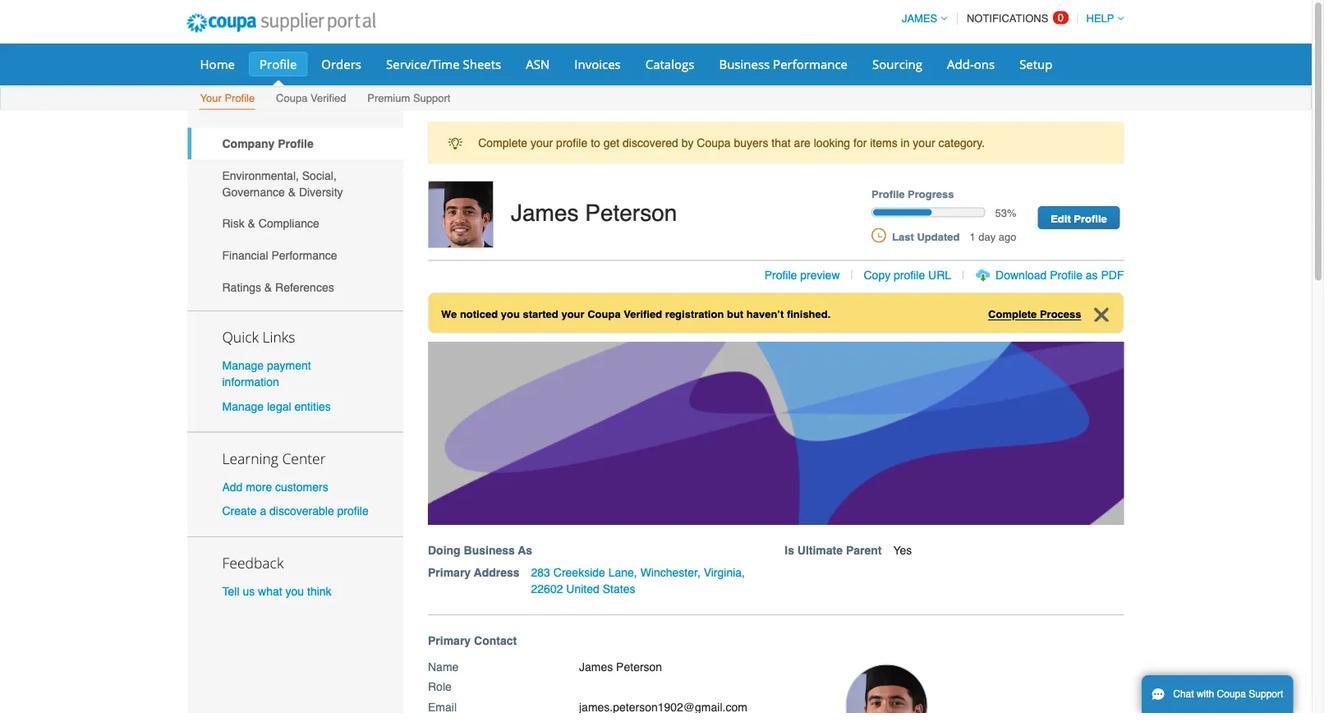 Task type: locate. For each thing, give the bounding box(es) containing it.
0 horizontal spatial performance
[[271, 249, 337, 262]]

you left the started
[[501, 308, 520, 320]]

what
[[258, 585, 282, 598]]

center
[[282, 448, 326, 468]]

complete your profile to get discovered by coupa buyers that are looking for items in your category. alert
[[428, 122, 1124, 163]]

performance up references
[[271, 249, 337, 262]]

1 horizontal spatial profile
[[556, 136, 588, 149]]

0 vertical spatial verified
[[311, 92, 346, 104]]

primary down doing
[[428, 566, 471, 579]]

premium support link
[[367, 88, 451, 110]]

1 horizontal spatial you
[[501, 308, 520, 320]]

0
[[1058, 12, 1064, 24]]

is
[[785, 544, 794, 557]]

edit profile link
[[1038, 206, 1120, 229]]

0 horizontal spatial business
[[464, 544, 515, 557]]

finished.
[[787, 308, 831, 320]]

james
[[902, 12, 938, 25], [511, 200, 579, 226], [579, 660, 613, 673]]

0 vertical spatial support
[[413, 92, 451, 104]]

ons
[[974, 55, 995, 72]]

tell us what you think
[[222, 585, 332, 598]]

1 horizontal spatial james
[[579, 660, 613, 673]]

you
[[501, 308, 520, 320], [285, 585, 304, 598]]

james peterson banner
[[422, 181, 1141, 615]]

virginia,
[[704, 566, 745, 579]]

profile
[[260, 55, 297, 72], [225, 92, 255, 104], [278, 137, 314, 150], [872, 188, 905, 200], [1074, 212, 1107, 224], [765, 268, 797, 281], [1050, 268, 1083, 281]]

1 vertical spatial business
[[464, 544, 515, 557]]

0 vertical spatial james peterson
[[511, 200, 677, 226]]

copy
[[864, 268, 891, 281]]

coupa down profile link
[[276, 92, 308, 104]]

primary up name
[[428, 634, 471, 647]]

coupa inside james peterson banner
[[587, 308, 621, 320]]

lane,
[[608, 566, 637, 579]]

0 vertical spatial profile
[[556, 136, 588, 149]]

& right the risk
[[248, 217, 255, 230]]

tell us what you think button
[[222, 583, 332, 599]]

us
[[243, 585, 255, 598]]

2 primary from the top
[[428, 634, 471, 647]]

peterson down discovered
[[585, 200, 677, 226]]

your right in
[[913, 136, 935, 149]]

0 vertical spatial manage
[[222, 359, 264, 372]]

address
[[474, 566, 520, 579]]

1 vertical spatial verified
[[624, 308, 662, 320]]

winchester,
[[640, 566, 701, 579]]

noticed
[[460, 308, 498, 320]]

james peterson down to
[[511, 200, 677, 226]]

feedback
[[222, 553, 284, 572]]

performance
[[773, 55, 848, 72], [271, 249, 337, 262]]

is ultimate parent
[[785, 544, 882, 557]]

complete down download
[[988, 308, 1037, 320]]

catalogs link
[[635, 52, 705, 76]]

you left think
[[285, 585, 304, 598]]

support right with
[[1249, 688, 1283, 700]]

profile left url
[[894, 268, 925, 281]]

profile right discoverable
[[337, 504, 369, 517]]

0 horizontal spatial complete
[[478, 136, 527, 149]]

your inside james peterson banner
[[561, 308, 585, 320]]

& left "diversity"
[[288, 185, 296, 198]]

1 vertical spatial you
[[285, 585, 304, 598]]

1 vertical spatial &
[[248, 217, 255, 230]]

peterson
[[585, 200, 677, 226], [616, 660, 662, 673]]

chat
[[1173, 688, 1194, 700]]

0 horizontal spatial profile
[[337, 504, 369, 517]]

pdf
[[1101, 268, 1124, 281]]

coupa
[[276, 92, 308, 104], [697, 136, 731, 149], [587, 308, 621, 320], [1217, 688, 1246, 700]]

peterson inside banner
[[585, 200, 677, 226]]

1 vertical spatial complete
[[988, 308, 1037, 320]]

company profile
[[222, 137, 314, 150]]

manage inside manage payment information
[[222, 359, 264, 372]]

company
[[222, 137, 275, 150]]

business up address
[[464, 544, 515, 557]]

background image
[[428, 342, 1124, 525]]

primary inside james peterson banner
[[428, 566, 471, 579]]

last updated
[[892, 230, 960, 243]]

1 vertical spatial primary
[[428, 634, 471, 647]]

2 horizontal spatial your
[[913, 136, 935, 149]]

1 vertical spatial profile
[[894, 268, 925, 281]]

coupa right the started
[[587, 308, 621, 320]]

1 manage from the top
[[222, 359, 264, 372]]

2 horizontal spatial james
[[902, 12, 938, 25]]

learning
[[222, 448, 278, 468]]

0 horizontal spatial james
[[511, 200, 579, 226]]

complete inside alert
[[478, 136, 527, 149]]

profile left to
[[556, 136, 588, 149]]

your
[[531, 136, 553, 149], [913, 136, 935, 149], [561, 308, 585, 320]]

0 vertical spatial primary
[[428, 566, 471, 579]]

payment
[[267, 359, 311, 372]]

1 horizontal spatial your
[[561, 308, 585, 320]]

manage
[[222, 359, 264, 372], [222, 400, 264, 413]]

performance for business performance
[[773, 55, 848, 72]]

0 vertical spatial complete
[[478, 136, 527, 149]]

1 vertical spatial manage
[[222, 400, 264, 413]]

profile left as
[[1050, 268, 1083, 281]]

premium support
[[367, 92, 451, 104]]

2 manage from the top
[[222, 400, 264, 413]]

coupa supplier portal image
[[175, 2, 387, 44]]

1
[[970, 230, 976, 243]]

ratings & references link
[[188, 271, 403, 303]]

contact
[[474, 634, 517, 647]]

verified down orders link
[[311, 92, 346, 104]]

download profile as pdf
[[996, 268, 1124, 281]]

we noticed you started your coupa verified registration but haven't finished.
[[441, 308, 831, 320]]

1 horizontal spatial support
[[1249, 688, 1283, 700]]

0 vertical spatial &
[[288, 185, 296, 198]]

primary
[[428, 566, 471, 579], [428, 634, 471, 647]]

0 vertical spatial peterson
[[585, 200, 677, 226]]

ratings & references
[[222, 280, 334, 294]]

profile
[[556, 136, 588, 149], [894, 268, 925, 281], [337, 504, 369, 517]]

your left to
[[531, 136, 553, 149]]

verified left 'registration' on the right top of the page
[[624, 308, 662, 320]]

primary address
[[428, 566, 520, 579]]

profile preview link
[[765, 268, 840, 281]]

manage for manage payment information
[[222, 359, 264, 372]]

& right ratings
[[264, 280, 272, 294]]

james peterson down states
[[579, 660, 662, 673]]

2 vertical spatial james
[[579, 660, 613, 673]]

in
[[901, 136, 910, 149]]

0 horizontal spatial you
[[285, 585, 304, 598]]

manage down information
[[222, 400, 264, 413]]

complete inside james peterson banner
[[988, 308, 1037, 320]]

company profile link
[[188, 128, 403, 159]]

verified
[[311, 92, 346, 104], [624, 308, 662, 320]]

0 horizontal spatial &
[[248, 217, 255, 230]]

0 vertical spatial you
[[501, 308, 520, 320]]

links
[[262, 327, 295, 347]]

0 horizontal spatial verified
[[311, 92, 346, 104]]

1 horizontal spatial &
[[264, 280, 272, 294]]

performance up the are
[[773, 55, 848, 72]]

manage up information
[[222, 359, 264, 372]]

2 vertical spatial profile
[[337, 504, 369, 517]]

2 horizontal spatial profile
[[894, 268, 925, 281]]

items
[[870, 136, 898, 149]]

financial performance link
[[188, 239, 403, 271]]

are
[[794, 136, 811, 149]]

2 vertical spatial &
[[264, 280, 272, 294]]

0 vertical spatial james
[[902, 12, 938, 25]]

create
[[222, 504, 257, 517]]

updated
[[917, 230, 960, 243]]

complete down sheets
[[478, 136, 527, 149]]

more
[[246, 480, 272, 493]]

peterson down states
[[616, 660, 662, 673]]

coupa inside button
[[1217, 688, 1246, 700]]

your
[[200, 92, 222, 104]]

1 primary from the top
[[428, 566, 471, 579]]

process
[[1040, 308, 1081, 320]]

james peterson
[[511, 200, 677, 226], [579, 660, 662, 673]]

1 vertical spatial james
[[511, 200, 579, 226]]

1 horizontal spatial performance
[[773, 55, 848, 72]]

ago
[[999, 230, 1017, 243]]

2 horizontal spatial &
[[288, 185, 296, 198]]

profile inside alert
[[556, 136, 588, 149]]

day
[[979, 230, 996, 243]]

we
[[441, 308, 457, 320]]

create a discoverable profile
[[222, 504, 369, 517]]

asn
[[526, 55, 550, 72]]

1 vertical spatial performance
[[271, 249, 337, 262]]

support down service/time at the left top of page
[[413, 92, 451, 104]]

verified inside james peterson banner
[[624, 308, 662, 320]]

1 horizontal spatial verified
[[624, 308, 662, 320]]

add more customers
[[222, 480, 328, 493]]

business inside james peterson banner
[[464, 544, 515, 557]]

primary contact
[[428, 634, 517, 647]]

orders
[[321, 55, 361, 72]]

1 horizontal spatial complete
[[988, 308, 1037, 320]]

coupa right with
[[1217, 688, 1246, 700]]

0 vertical spatial business
[[719, 55, 770, 72]]

james link
[[895, 12, 947, 25]]

coupa right by
[[697, 136, 731, 149]]

setup link
[[1009, 52, 1063, 76]]

your right the started
[[561, 308, 585, 320]]

navigation
[[895, 2, 1124, 35]]

1 vertical spatial support
[[1249, 688, 1283, 700]]

profile up "social,"
[[278, 137, 314, 150]]

you inside button
[[285, 585, 304, 598]]

1 day ago
[[970, 230, 1017, 243]]

primary contact image
[[846, 664, 928, 713]]

catalogs
[[645, 55, 694, 72]]

& for references
[[264, 280, 272, 294]]

0 vertical spatial performance
[[773, 55, 848, 72]]

ratings
[[222, 280, 261, 294]]

role
[[428, 680, 452, 693]]

profile preview
[[765, 268, 840, 281]]

url
[[928, 268, 951, 281]]

business right catalogs
[[719, 55, 770, 72]]



Task type: vqa. For each thing, say whether or not it's contained in the screenshot.
Profile
yes



Task type: describe. For each thing, give the bounding box(es) containing it.
create a discoverable profile link
[[222, 504, 369, 517]]

profile left the progress
[[872, 188, 905, 200]]

risk
[[222, 217, 245, 230]]

profile right 'your'
[[225, 92, 255, 104]]

copy profile url
[[864, 268, 951, 281]]

283 creekside lane, winchester, virginia, 22602 united states link
[[531, 566, 745, 596]]

add-
[[947, 55, 974, 72]]

manage for manage legal entities
[[222, 400, 264, 413]]

22602
[[531, 583, 563, 596]]

help link
[[1079, 12, 1124, 25]]

sourcing
[[872, 55, 923, 72]]

complete for complete your profile to get discovered by coupa buyers that are looking for items in your category.
[[478, 136, 527, 149]]

name
[[428, 660, 459, 673]]

states
[[603, 583, 635, 596]]

service/time sheets
[[386, 55, 501, 72]]

quick
[[222, 327, 259, 347]]

performance for financial performance
[[271, 249, 337, 262]]

coupa verified
[[276, 92, 346, 104]]

navigation containing notifications 0
[[895, 2, 1124, 35]]

last
[[892, 230, 914, 243]]

manage legal entities
[[222, 400, 331, 413]]

edit profile
[[1051, 212, 1107, 224]]

james peterson inside banner
[[511, 200, 677, 226]]

risk & compliance link
[[188, 208, 403, 239]]

discoverable
[[270, 504, 334, 517]]

you inside james peterson banner
[[501, 308, 520, 320]]

1 vertical spatial james peterson
[[579, 660, 662, 673]]

think
[[307, 585, 332, 598]]

manage payment information
[[222, 359, 311, 389]]

tell
[[222, 585, 239, 598]]

complete for complete process
[[988, 308, 1037, 320]]

started
[[523, 308, 558, 320]]

compliance
[[259, 217, 319, 230]]

0 horizontal spatial your
[[531, 136, 553, 149]]

help
[[1086, 12, 1114, 25]]

that
[[772, 136, 791, 149]]

to
[[591, 136, 600, 149]]

asn link
[[515, 52, 560, 76]]

283
[[531, 566, 550, 579]]

manage legal entities link
[[222, 400, 331, 413]]

profile down coupa supplier portal image
[[260, 55, 297, 72]]

references
[[275, 280, 334, 294]]

0 horizontal spatial support
[[413, 92, 451, 104]]

& for compliance
[[248, 217, 255, 230]]

support inside button
[[1249, 688, 1283, 700]]

add more customers link
[[222, 480, 328, 493]]

looking
[[814, 136, 850, 149]]

discovered
[[623, 136, 678, 149]]

add-ons link
[[936, 52, 1006, 76]]

james peterson image
[[428, 181, 494, 248]]

as
[[518, 544, 532, 557]]

environmental, social, governance & diversity
[[222, 169, 343, 198]]

profile right edit at the right top of the page
[[1074, 212, 1107, 224]]

category.
[[938, 136, 985, 149]]

haven't
[[747, 308, 784, 320]]

primary for primary contact
[[428, 634, 471, 647]]

copy profile url button
[[864, 267, 951, 283]]

governance
[[222, 185, 285, 198]]

& inside environmental, social, governance & diversity
[[288, 185, 296, 198]]

edit
[[1051, 212, 1071, 224]]

premium
[[367, 92, 410, 104]]

283 creekside lane, winchester, virginia, 22602 united states
[[531, 566, 745, 596]]

information
[[222, 376, 279, 389]]

home link
[[189, 52, 246, 76]]

legal
[[267, 400, 291, 413]]

complete your profile to get discovered by coupa buyers that are looking for items in your category.
[[478, 136, 985, 149]]

notifications 0
[[967, 12, 1064, 25]]

preview
[[800, 268, 840, 281]]

quick links
[[222, 327, 295, 347]]

entities
[[294, 400, 331, 413]]

profile inside button
[[894, 268, 925, 281]]

service/time
[[386, 55, 460, 72]]

your profile
[[200, 92, 255, 104]]

1 vertical spatial peterson
[[616, 660, 662, 673]]

orders link
[[311, 52, 372, 76]]

invoices
[[574, 55, 621, 72]]

add-ons
[[947, 55, 995, 72]]

1 horizontal spatial business
[[719, 55, 770, 72]]

your profile link
[[199, 88, 256, 110]]

progress
[[908, 188, 954, 200]]

home
[[200, 55, 235, 72]]

customers
[[275, 480, 328, 493]]

united
[[566, 583, 600, 596]]

financial performance
[[222, 249, 337, 262]]

james inside banner
[[511, 200, 579, 226]]

setup
[[1020, 55, 1053, 72]]

close image
[[1094, 307, 1109, 322]]

complete process
[[988, 308, 1081, 320]]

profile left 'preview'
[[765, 268, 797, 281]]

service/time sheets link
[[375, 52, 512, 76]]

coupa inside alert
[[697, 136, 731, 149]]

profile inside button
[[1050, 268, 1083, 281]]

diversity
[[299, 185, 343, 198]]

manage payment information link
[[222, 359, 311, 389]]

primary for primary address
[[428, 566, 471, 579]]

profile link
[[249, 52, 307, 76]]

registration
[[665, 308, 724, 320]]

ultimate
[[797, 544, 843, 557]]

profile progress
[[872, 188, 954, 200]]



